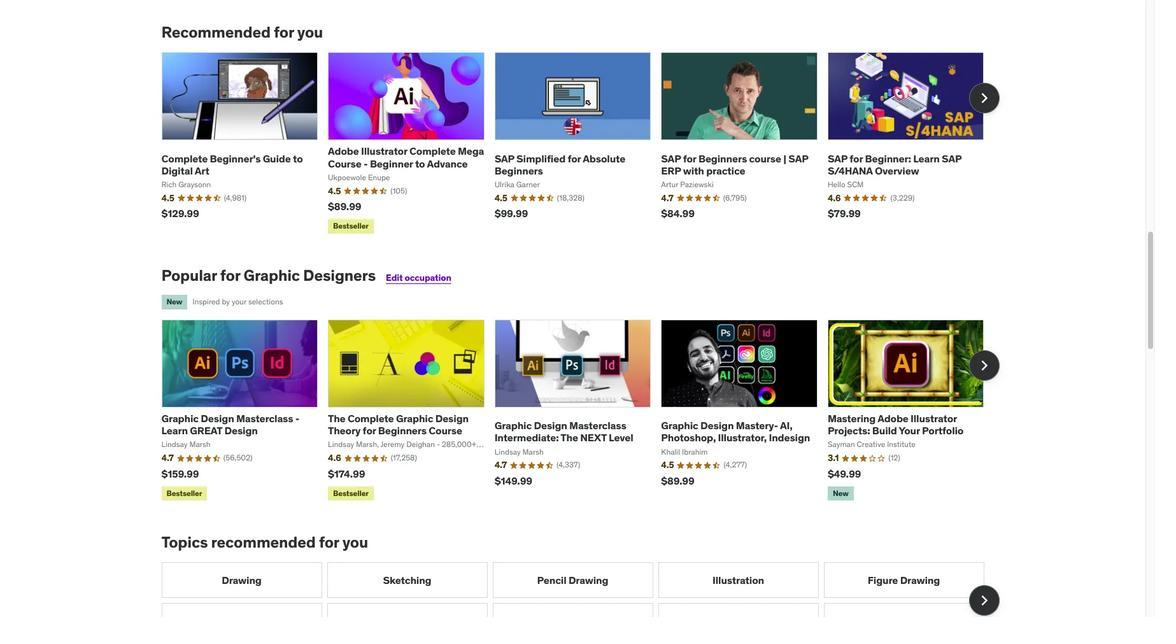 Task type: describe. For each thing, give the bounding box(es) containing it.
learn inside sap for beginner: learn sap s/4hana overview
[[914, 152, 940, 165]]

course inside the complete graphic design theory for beginners course
[[429, 424, 462, 437]]

recommended
[[211, 533, 316, 552]]

drawing for figure drawing
[[900, 574, 940, 586]]

illustrator inside mastering adobe illustrator projects: build your portfolio
[[911, 412, 957, 425]]

pencil drawing
[[537, 574, 609, 586]]

inspired by your selections
[[193, 297, 283, 307]]

next
[[580, 431, 607, 444]]

carousel element for topics recommended for you
[[161, 563, 1000, 617]]

simplified
[[517, 152, 566, 165]]

projects:
[[828, 424, 870, 437]]

graphic for graphic design masterclass - learn great design
[[161, 412, 199, 425]]

art
[[195, 164, 209, 177]]

for inside sap for beginners course | sap erp with practice
[[683, 152, 697, 165]]

absolute
[[583, 152, 626, 165]]

graphic design masterclass - learn great design
[[161, 412, 300, 437]]

drawing for pencil drawing
[[569, 574, 609, 586]]

design for graphic design masterclass - learn great design
[[201, 412, 234, 425]]

complete inside adobe illustrator complete mega course - beginner to advance
[[410, 145, 456, 158]]

edit occupation button
[[386, 272, 451, 283]]

the inside the complete graphic design theory for beginners course
[[328, 412, 346, 425]]

adobe inside adobe illustrator complete mega course - beginner to advance
[[328, 145, 359, 158]]

graphic design mastery- ai, photoshop, illustrator, indesign link
[[661, 419, 810, 444]]

graphic design masterclass - learn great design link
[[161, 412, 300, 437]]

erp
[[661, 164, 681, 177]]

- inside 'graphic design masterclass - learn great design'
[[295, 412, 300, 425]]

next image for topics recommended for you
[[974, 591, 995, 611]]

sap for beginners course | sap erp with practice
[[661, 152, 809, 177]]

carousel element for recommended for you
[[161, 52, 1000, 236]]

inspired
[[193, 297, 220, 307]]

for inside sap for beginner: learn sap s/4hana overview
[[850, 152, 863, 165]]

design for graphic design masterclass intermediate: the next level
[[534, 419, 567, 432]]

design inside the complete graphic design theory for beginners course
[[435, 412, 469, 425]]

graphic for graphic design masterclass intermediate: the next level
[[495, 419, 532, 432]]

portfolio
[[922, 424, 964, 437]]

sketching link
[[327, 563, 488, 598]]

build
[[873, 424, 897, 437]]

the inside graphic design masterclass intermediate: the next level
[[561, 431, 578, 444]]

with
[[683, 164, 704, 177]]

illustration
[[713, 574, 764, 586]]

topics recommended for you
[[161, 533, 368, 552]]

practice
[[706, 164, 746, 177]]

course inside adobe illustrator complete mega course - beginner to advance
[[328, 157, 362, 170]]

beginner
[[370, 157, 413, 170]]

sap for beginners course | sap erp with practice link
[[661, 152, 809, 177]]

0 horizontal spatial you
[[297, 23, 323, 42]]

sap for beginner: learn sap s/4hana overview
[[828, 152, 962, 177]]

sketching
[[383, 574, 432, 586]]

recommended for you
[[161, 23, 323, 42]]

photoshop,
[[661, 431, 716, 444]]

beginners inside sap for beginners course | sap erp with practice
[[699, 152, 747, 165]]

figure drawing link
[[824, 563, 984, 598]]

next image for recommended for you
[[974, 88, 995, 108]]

illustrator inside adobe illustrator complete mega course - beginner to advance
[[361, 145, 407, 158]]

carousel element containing graphic design masterclass - learn great design
[[161, 320, 1000, 503]]

mastering adobe illustrator projects: build your portfolio link
[[828, 412, 964, 437]]

guide
[[263, 152, 291, 165]]

illustrator,
[[718, 431, 767, 444]]

design for graphic design mastery- ai, photoshop, illustrator, indesign
[[701, 419, 734, 432]]

graphic inside the complete graphic design theory for beginners course
[[396, 412, 433, 425]]

sap simplified for absolute beginners link
[[495, 152, 626, 177]]

by
[[222, 297, 230, 307]]

for inside the complete graphic design theory for beginners course
[[363, 424, 376, 437]]

|
[[784, 152, 787, 165]]

complete inside complete beginner's guide to digital art
[[161, 152, 208, 165]]



Task type: vqa. For each thing, say whether or not it's contained in the screenshot.
topmost Learn
yes



Task type: locate. For each thing, give the bounding box(es) containing it.
1 vertical spatial illustrator
[[911, 412, 957, 425]]

beginners inside sap simplified for absolute beginners
[[495, 164, 543, 177]]

0 horizontal spatial -
[[295, 412, 300, 425]]

1 vertical spatial adobe
[[878, 412, 909, 425]]

1 vertical spatial course
[[429, 424, 462, 437]]

complete beginner's guide to digital art
[[161, 152, 303, 177]]

illustrator
[[361, 145, 407, 158], [911, 412, 957, 425]]

- inside adobe illustrator complete mega course - beginner to advance
[[364, 157, 368, 170]]

4 sap from the left
[[828, 152, 848, 165]]

1 horizontal spatial drawing
[[569, 574, 609, 586]]

1 vertical spatial the
[[561, 431, 578, 444]]

beginner:
[[865, 152, 911, 165]]

masterclass inside 'graphic design masterclass - learn great design'
[[236, 412, 293, 425]]

the complete graphic design theory for beginners course
[[328, 412, 469, 437]]

sap right overview at the top of page
[[942, 152, 962, 165]]

1 horizontal spatial the
[[561, 431, 578, 444]]

drawing link
[[161, 563, 322, 598]]

adobe illustrator complete mega course - beginner to advance
[[328, 145, 484, 170]]

learn right beginner:
[[914, 152, 940, 165]]

next image
[[974, 88, 995, 108], [974, 591, 995, 611]]

sap right |
[[789, 152, 809, 165]]

sap simplified for absolute beginners
[[495, 152, 626, 177]]

to inside adobe illustrator complete mega course - beginner to advance
[[415, 157, 425, 170]]

complete beginner's guide to digital art link
[[161, 152, 303, 177]]

intermediate:
[[495, 431, 559, 444]]

5 sap from the left
[[942, 152, 962, 165]]

level
[[609, 431, 634, 444]]

1 drawing from the left
[[222, 574, 262, 586]]

3 carousel element from the top
[[161, 563, 1000, 617]]

to left 'advance'
[[415, 157, 425, 170]]

great
[[190, 424, 222, 437]]

1 horizontal spatial course
[[429, 424, 462, 437]]

0 vertical spatial next image
[[974, 88, 995, 108]]

1 horizontal spatial beginners
[[495, 164, 543, 177]]

0 vertical spatial -
[[364, 157, 368, 170]]

2 horizontal spatial complete
[[410, 145, 456, 158]]

s/4hana
[[828, 164, 873, 177]]

0 horizontal spatial adobe
[[328, 145, 359, 158]]

1 vertical spatial learn
[[161, 424, 188, 437]]

graphic inside 'graphic design mastery- ai, photoshop, illustrator, indesign'
[[661, 419, 699, 432]]

0 horizontal spatial course
[[328, 157, 362, 170]]

- left theory
[[295, 412, 300, 425]]

1 carousel element from the top
[[161, 52, 1000, 236]]

drawing down 'recommended'
[[222, 574, 262, 586]]

0 horizontal spatial beginners
[[378, 424, 427, 437]]

theory
[[328, 424, 361, 437]]

0 vertical spatial course
[[328, 157, 362, 170]]

ai,
[[780, 419, 793, 432]]

recommended
[[161, 23, 271, 42]]

masterclass for design
[[236, 412, 293, 425]]

sap for beginner: learn sap s/4hana overview link
[[828, 152, 962, 177]]

1 horizontal spatial -
[[364, 157, 368, 170]]

0 horizontal spatial illustrator
[[361, 145, 407, 158]]

you
[[297, 23, 323, 42], [343, 533, 368, 552]]

the complete graphic design theory for beginners course link
[[328, 412, 469, 437]]

0 horizontal spatial complete
[[161, 152, 208, 165]]

0 vertical spatial you
[[297, 23, 323, 42]]

graphic
[[244, 265, 300, 285], [161, 412, 199, 425], [396, 412, 433, 425], [495, 419, 532, 432], [661, 419, 699, 432]]

1 vertical spatial you
[[343, 533, 368, 552]]

- left beginner
[[364, 157, 368, 170]]

for inside sap simplified for absolute beginners
[[568, 152, 581, 165]]

edit
[[386, 272, 403, 283]]

sap inside sap simplified for absolute beginners
[[495, 152, 514, 165]]

sap
[[495, 152, 514, 165], [661, 152, 681, 165], [789, 152, 809, 165], [828, 152, 848, 165], [942, 152, 962, 165]]

course
[[328, 157, 362, 170], [429, 424, 462, 437]]

beginners inside the complete graphic design theory for beginners course
[[378, 424, 427, 437]]

for
[[274, 23, 294, 42], [568, 152, 581, 165], [683, 152, 697, 165], [850, 152, 863, 165], [220, 265, 240, 285], [363, 424, 376, 437], [319, 533, 339, 552]]

sap for sap simplified for absolute beginners
[[495, 152, 514, 165]]

designers
[[303, 265, 376, 285]]

1 horizontal spatial adobe
[[878, 412, 909, 425]]

learn left great at the left bottom
[[161, 424, 188, 437]]

learn inside 'graphic design masterclass - learn great design'
[[161, 424, 188, 437]]

2 vertical spatial carousel element
[[161, 563, 1000, 617]]

indesign
[[769, 431, 810, 444]]

mastering
[[828, 412, 876, 425]]

adobe
[[328, 145, 359, 158], [878, 412, 909, 425]]

design inside 'graphic design mastery- ai, photoshop, illustrator, indesign'
[[701, 419, 734, 432]]

graphic for graphic design mastery- ai, photoshop, illustrator, indesign
[[661, 419, 699, 432]]

1 horizontal spatial illustrator
[[911, 412, 957, 425]]

carousel element
[[161, 52, 1000, 236], [161, 320, 1000, 503], [161, 563, 1000, 617]]

overview
[[875, 164, 919, 177]]

drawing
[[222, 574, 262, 586], [569, 574, 609, 586], [900, 574, 940, 586]]

1 vertical spatial carousel element
[[161, 320, 1000, 503]]

learn
[[914, 152, 940, 165], [161, 424, 188, 437]]

drawing right figure
[[900, 574, 940, 586]]

2 next image from the top
[[974, 591, 995, 611]]

next image
[[974, 355, 995, 376]]

course
[[749, 152, 782, 165]]

0 horizontal spatial the
[[328, 412, 346, 425]]

complete
[[410, 145, 456, 158], [161, 152, 208, 165], [348, 412, 394, 425]]

sap left the with at right
[[661, 152, 681, 165]]

0 vertical spatial the
[[328, 412, 346, 425]]

adobe left beginner
[[328, 145, 359, 158]]

adobe right mastering
[[878, 412, 909, 425]]

beginner's
[[210, 152, 261, 165]]

adobe illustrator complete mega course - beginner to advance link
[[328, 145, 484, 170]]

drawing right pencil
[[569, 574, 609, 586]]

sap left beginner:
[[828, 152, 848, 165]]

complete inside the complete graphic design theory for beginners course
[[348, 412, 394, 425]]

mastery-
[[736, 419, 778, 432]]

graphic design masterclass intermediate: the next level
[[495, 419, 634, 444]]

1 horizontal spatial learn
[[914, 152, 940, 165]]

selections
[[248, 297, 283, 307]]

edit occupation
[[386, 272, 451, 283]]

0 vertical spatial learn
[[914, 152, 940, 165]]

0 vertical spatial illustrator
[[361, 145, 407, 158]]

carousel element containing adobe illustrator complete mega course - beginner to advance
[[161, 52, 1000, 236]]

1 sap from the left
[[495, 152, 514, 165]]

your
[[899, 424, 920, 437]]

sap right 'mega'
[[495, 152, 514, 165]]

1 vertical spatial -
[[295, 412, 300, 425]]

2 horizontal spatial drawing
[[900, 574, 940, 586]]

mega
[[458, 145, 484, 158]]

mastering adobe illustrator projects: build your portfolio
[[828, 412, 964, 437]]

masterclass for level
[[570, 419, 627, 432]]

design
[[201, 412, 234, 425], [435, 412, 469, 425], [534, 419, 567, 432], [701, 419, 734, 432], [224, 424, 258, 437]]

advance
[[427, 157, 468, 170]]

graphic inside graphic design masterclass intermediate: the next level
[[495, 419, 532, 432]]

popular for graphic designers
[[161, 265, 376, 285]]

2 sap from the left
[[661, 152, 681, 165]]

occupation
[[405, 272, 451, 283]]

0 horizontal spatial masterclass
[[236, 412, 293, 425]]

1 horizontal spatial complete
[[348, 412, 394, 425]]

graphic design mastery- ai, photoshop, illustrator, indesign
[[661, 419, 810, 444]]

0 horizontal spatial learn
[[161, 424, 188, 437]]

pencil drawing link
[[493, 563, 653, 598]]

2 drawing from the left
[[569, 574, 609, 586]]

new
[[167, 297, 182, 307]]

masterclass inside graphic design masterclass intermediate: the next level
[[570, 419, 627, 432]]

1 horizontal spatial you
[[343, 533, 368, 552]]

beginners
[[699, 152, 747, 165], [495, 164, 543, 177], [378, 424, 427, 437]]

1 horizontal spatial masterclass
[[570, 419, 627, 432]]

figure
[[868, 574, 898, 586]]

carousel element containing drawing
[[161, 563, 1000, 617]]

illustration link
[[658, 563, 819, 598]]

0 horizontal spatial to
[[293, 152, 303, 165]]

digital
[[161, 164, 193, 177]]

to inside complete beginner's guide to digital art
[[293, 152, 303, 165]]

to right guide
[[293, 152, 303, 165]]

popular
[[161, 265, 217, 285]]

1 horizontal spatial to
[[415, 157, 425, 170]]

to
[[293, 152, 303, 165], [415, 157, 425, 170]]

masterclass
[[236, 412, 293, 425], [570, 419, 627, 432]]

2 carousel element from the top
[[161, 320, 1000, 503]]

pencil
[[537, 574, 567, 586]]

1 next image from the top
[[974, 88, 995, 108]]

graphic inside 'graphic design masterclass - learn great design'
[[161, 412, 199, 425]]

1 vertical spatial next image
[[974, 591, 995, 611]]

3 sap from the left
[[789, 152, 809, 165]]

graphic design masterclass intermediate: the next level link
[[495, 419, 634, 444]]

0 vertical spatial carousel element
[[161, 52, 1000, 236]]

3 drawing from the left
[[900, 574, 940, 586]]

your
[[232, 297, 247, 307]]

the
[[328, 412, 346, 425], [561, 431, 578, 444]]

topics
[[161, 533, 208, 552]]

0 vertical spatial adobe
[[328, 145, 359, 158]]

-
[[364, 157, 368, 170], [295, 412, 300, 425]]

design inside graphic design masterclass intermediate: the next level
[[534, 419, 567, 432]]

sap for sap for beginners course | sap erp with practice
[[661, 152, 681, 165]]

adobe inside mastering adobe illustrator projects: build your portfolio
[[878, 412, 909, 425]]

0 horizontal spatial drawing
[[222, 574, 262, 586]]

sap for sap for beginner: learn sap s/4hana overview
[[828, 152, 848, 165]]

2 horizontal spatial beginners
[[699, 152, 747, 165]]

figure drawing
[[868, 574, 940, 586]]



